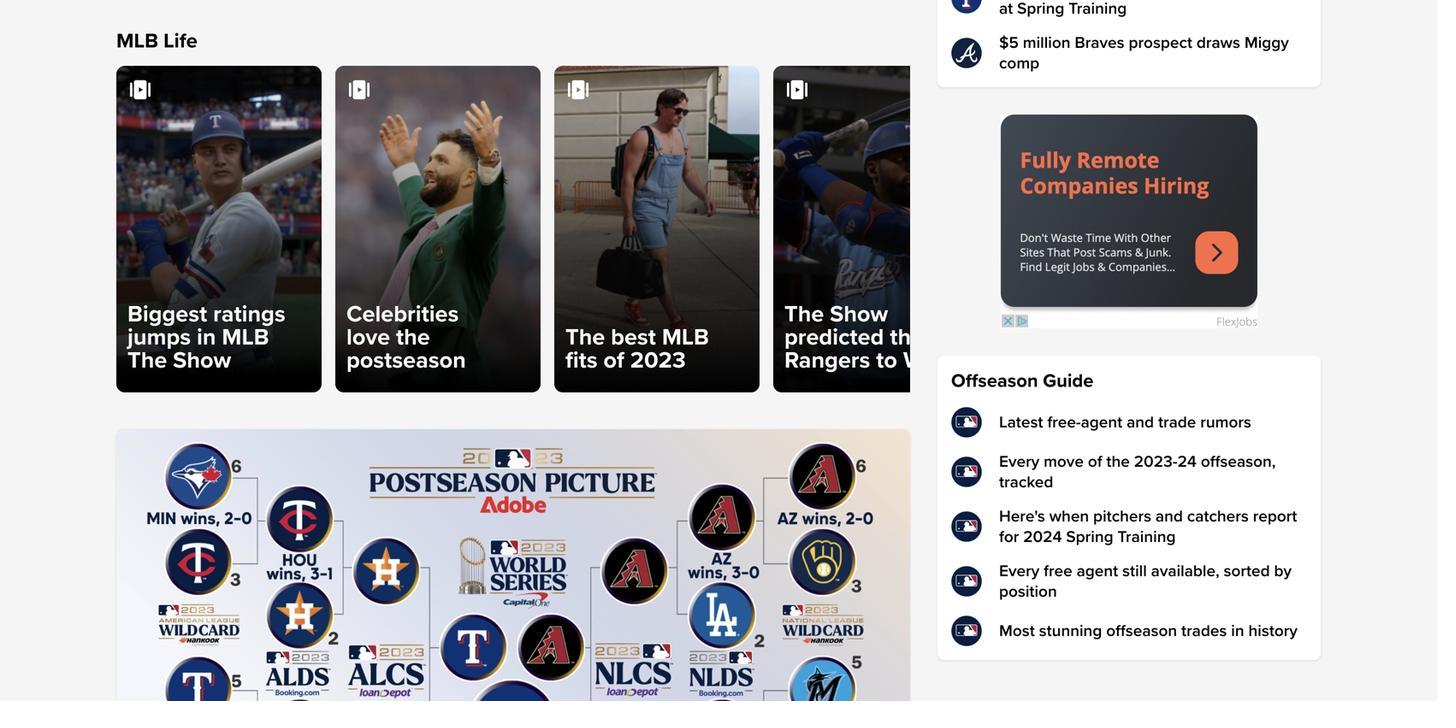 Task type: describe. For each thing, give the bounding box(es) containing it.
latest free-agent and trade rumors
[[999, 413, 1252, 433]]

2024
[[1024, 528, 1062, 547]]

the show predicted the rangers to ws
[[785, 300, 939, 375]]

move
[[1044, 452, 1084, 472]]

mlb inside biggest ratings jumps in mlb the show
[[222, 323, 269, 352]]

braves image
[[952, 38, 982, 68]]

$5 million braves prospect draws miggy comp
[[999, 33, 1289, 73]]

comp
[[999, 53, 1040, 73]]

rumors
[[1201, 413, 1252, 433]]

mlb image for every
[[952, 566, 982, 597]]

life
[[164, 29, 198, 53]]

for
[[999, 528, 1019, 547]]

advertisement element
[[1001, 115, 1258, 329]]

biggest
[[127, 300, 207, 328]]

every free agent still available, sorted by position
[[999, 562, 1292, 602]]

love
[[347, 323, 390, 352]]

here's when pitchers and catchers report for 2024 spring training link
[[952, 507, 1307, 548]]

in inside biggest ratings jumps in mlb the show
[[197, 323, 216, 352]]

offseason
[[1107, 622, 1178, 641]]

the for every
[[1107, 452, 1130, 472]]

catchers
[[1188, 507, 1249, 527]]

celebrities love the postseason
[[347, 300, 466, 375]]

and for catchers
[[1156, 507, 1183, 527]]

stunning
[[1039, 622, 1102, 641]]

the for the best mlb fits of 2023
[[566, 323, 605, 352]]

of inside every move of the 2023-24 offseason, tracked
[[1088, 452, 1103, 472]]

mlb image for latest
[[952, 407, 982, 438]]

2023
[[630, 346, 686, 375]]

agent for free
[[1077, 562, 1119, 581]]

show inside 'the show predicted the rangers to ws'
[[830, 300, 888, 328]]

pitchers
[[1094, 507, 1152, 527]]

and for trade
[[1127, 413, 1154, 433]]

rangers image
[[952, 0, 982, 14]]

the best mlb fits of 2023
[[566, 323, 709, 375]]

tracked
[[999, 473, 1054, 492]]

mlb image for here's
[[952, 512, 982, 543]]

ratings
[[213, 300, 286, 328]]

here's
[[999, 507, 1046, 527]]

position
[[999, 582, 1057, 602]]

latest free-agent and trade rumors link
[[952, 407, 1307, 438]]

of inside the best mlb fits of 2023
[[604, 346, 625, 375]]

every move of the 2023-24 offseason, tracked
[[999, 452, 1276, 492]]

free-
[[1048, 413, 1081, 433]]

latest
[[999, 413, 1043, 433]]

when
[[1050, 507, 1089, 527]]

still
[[1123, 562, 1147, 581]]

biggest ratings jumps in mlb the show
[[127, 300, 286, 375]]

every for every move of the 2023-24 offseason, tracked
[[999, 452, 1040, 472]]

postseason
[[347, 346, 466, 375]]

guide
[[1043, 370, 1094, 393]]



Task type: locate. For each thing, give the bounding box(es) containing it.
braves
[[1075, 33, 1125, 53]]

in right trades
[[1232, 622, 1245, 641]]

jumps
[[127, 323, 191, 352]]

1 horizontal spatial of
[[1088, 452, 1103, 472]]

every inside every move of the 2023-24 offseason, tracked
[[999, 452, 1040, 472]]

mlb image inside the here's when pitchers and catchers report for 2024 spring training link
[[952, 512, 982, 543]]

to
[[876, 346, 898, 375]]

agent inside 'every free agent still available, sorted by position'
[[1077, 562, 1119, 581]]

in right jumps
[[197, 323, 216, 352]]

1 vertical spatial show
[[173, 346, 231, 375]]

mlb
[[116, 29, 158, 53], [222, 323, 269, 352], [662, 323, 709, 352]]

agent
[[1081, 413, 1123, 433], [1077, 562, 1119, 581]]

in
[[197, 323, 216, 352], [1232, 622, 1245, 641]]

1 vertical spatial in
[[1232, 622, 1245, 641]]

of right fits
[[604, 346, 625, 375]]

here's when pitchers and catchers report for 2024 spring training
[[999, 507, 1298, 547]]

ws
[[903, 346, 939, 375]]

1 horizontal spatial show
[[830, 300, 888, 328]]

the inside the best mlb fits of 2023
[[566, 323, 605, 352]]

0 vertical spatial in
[[197, 323, 216, 352]]

1 every from the top
[[999, 452, 1040, 472]]

every
[[999, 452, 1040, 472], [999, 562, 1040, 581]]

predicted
[[785, 323, 884, 352]]

of
[[604, 346, 625, 375], [1088, 452, 1103, 472]]

mlb life
[[116, 29, 198, 53]]

trades
[[1182, 622, 1227, 641]]

agent for free-
[[1081, 413, 1123, 433]]

$5 million braves prospect draws miggy comp link
[[952, 33, 1307, 74]]

the
[[785, 300, 824, 328], [566, 323, 605, 352], [127, 346, 167, 375]]

2 horizontal spatial mlb
[[662, 323, 709, 352]]

trade
[[1159, 413, 1197, 433]]

0 horizontal spatial the
[[396, 323, 430, 352]]

1 horizontal spatial the
[[890, 323, 924, 352]]

the left 2023-
[[1107, 452, 1130, 472]]

the inside 'the show predicted the rangers to ws'
[[890, 323, 924, 352]]

1 horizontal spatial mlb
[[222, 323, 269, 352]]

0 horizontal spatial of
[[604, 346, 625, 375]]

mlb image left for
[[952, 512, 982, 543]]

1 vertical spatial agent
[[1077, 562, 1119, 581]]

0 horizontal spatial mlb
[[116, 29, 158, 53]]

mlb left life
[[116, 29, 158, 53]]

celebrities
[[347, 300, 459, 328]]

sorted
[[1224, 562, 1270, 581]]

2023-
[[1134, 452, 1178, 472]]

and
[[1127, 413, 1154, 433], [1156, 507, 1183, 527]]

mlb image left most
[[952, 616, 982, 647]]

0 vertical spatial and
[[1127, 413, 1154, 433]]

million
[[1023, 33, 1071, 53]]

2023 mlb postseason bracket image
[[116, 429, 910, 702]]

report
[[1253, 507, 1298, 527]]

$5
[[999, 33, 1019, 53]]

the inside biggest ratings jumps in mlb the show
[[127, 346, 167, 375]]

rangers
[[785, 346, 871, 375]]

0 horizontal spatial in
[[197, 323, 216, 352]]

0 horizontal spatial show
[[173, 346, 231, 375]]

1 vertical spatial and
[[1156, 507, 1183, 527]]

1 horizontal spatial in
[[1232, 622, 1245, 641]]

the right love
[[396, 323, 430, 352]]

2 mlb image from the top
[[952, 512, 982, 543]]

24
[[1178, 452, 1197, 472]]

0 vertical spatial every
[[999, 452, 1040, 472]]

every free agent still available, sorted by position link
[[952, 561, 1307, 602]]

the for the show predicted the rangers to ws
[[785, 300, 824, 328]]

most stunning offseason trades in history link
[[952, 616, 1307, 647]]

agent down guide
[[1081, 413, 1123, 433]]

0 horizontal spatial the
[[127, 346, 167, 375]]

mlb image
[[952, 457, 982, 488]]

the inside 'the show predicted the rangers to ws'
[[785, 300, 824, 328]]

every for every free agent still available, sorted by position
[[999, 562, 1040, 581]]

mlb right biggest
[[222, 323, 269, 352]]

history
[[1249, 622, 1298, 641]]

prospect
[[1129, 33, 1193, 53]]

the inside every move of the 2023-24 offseason, tracked
[[1107, 452, 1130, 472]]

and inside here's when pitchers and catchers report for 2024 spring training
[[1156, 507, 1183, 527]]

0 vertical spatial of
[[604, 346, 625, 375]]

4 mlb image from the top
[[952, 616, 982, 647]]

spring
[[1067, 528, 1114, 547]]

the up the rangers
[[785, 300, 824, 328]]

the left best
[[566, 323, 605, 352]]

miggy
[[1245, 33, 1289, 53]]

0 vertical spatial show
[[830, 300, 888, 328]]

mlb image
[[952, 407, 982, 438], [952, 512, 982, 543], [952, 566, 982, 597], [952, 616, 982, 647]]

by
[[1275, 562, 1292, 581]]

mlb life button
[[103, 23, 198, 62]]

fits
[[566, 346, 598, 375]]

3 mlb image from the top
[[952, 566, 982, 597]]

the
[[396, 323, 430, 352], [890, 323, 924, 352], [1107, 452, 1130, 472]]

free
[[1044, 562, 1073, 581]]

0 vertical spatial agent
[[1081, 413, 1123, 433]]

every up position
[[999, 562, 1040, 581]]

mlb image up mlb image
[[952, 407, 982, 438]]

best
[[611, 323, 656, 352]]

every inside 'every free agent still available, sorted by position'
[[999, 562, 1040, 581]]

training
[[1118, 528, 1176, 547]]

1 mlb image from the top
[[952, 407, 982, 438]]

every move of the 2023-24 offseason, tracked link
[[952, 452, 1307, 493]]

every up tracked
[[999, 452, 1040, 472]]

mlb image for most
[[952, 616, 982, 647]]

available,
[[1151, 562, 1220, 581]]

offseason
[[952, 370, 1038, 393]]

0 horizontal spatial and
[[1127, 413, 1154, 433]]

offseason,
[[1201, 452, 1276, 472]]

2 horizontal spatial the
[[785, 300, 824, 328]]

mlb image inside every free agent still available, sorted by position link
[[952, 566, 982, 597]]

and up training
[[1156, 507, 1183, 527]]

2 horizontal spatial the
[[1107, 452, 1130, 472]]

show inside biggest ratings jumps in mlb the show
[[173, 346, 231, 375]]

mlb right best
[[662, 323, 709, 352]]

of right move
[[1088, 452, 1103, 472]]

the down biggest
[[127, 346, 167, 375]]

show up to
[[830, 300, 888, 328]]

the for the
[[890, 323, 924, 352]]

mlb image left position
[[952, 566, 982, 597]]

show
[[830, 300, 888, 328], [173, 346, 231, 375]]

the right predicted
[[890, 323, 924, 352]]

offseason guide
[[952, 370, 1094, 393]]

agent down spring
[[1077, 562, 1119, 581]]

mlb inside button
[[116, 29, 158, 53]]

and left trade
[[1127, 413, 1154, 433]]

the inside the 'celebrities love the postseason'
[[396, 323, 430, 352]]

mlb inside the best mlb fits of 2023
[[662, 323, 709, 352]]

most stunning offseason trades in history
[[999, 622, 1298, 641]]

1 horizontal spatial the
[[566, 323, 605, 352]]

1 horizontal spatial and
[[1156, 507, 1183, 527]]

1 vertical spatial of
[[1088, 452, 1103, 472]]

1 vertical spatial every
[[999, 562, 1040, 581]]

most
[[999, 622, 1035, 641]]

2 every from the top
[[999, 562, 1040, 581]]

draws
[[1197, 33, 1241, 53]]

show down biggest
[[173, 346, 231, 375]]



Task type: vqa. For each thing, say whether or not it's contained in the screenshot.
mechanics
no



